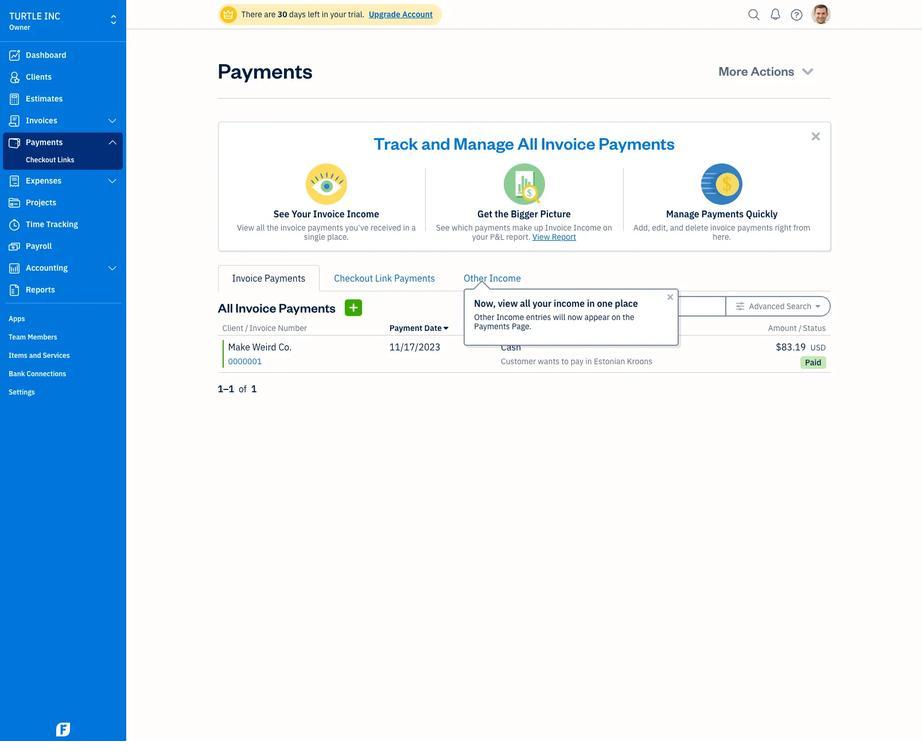 Task type: describe. For each thing, give the bounding box(es) containing it.
1 horizontal spatial close image
[[810, 130, 823, 143]]

there are 30 days left in your trial. upgrade account
[[241, 9, 433, 20]]

type
[[501, 323, 519, 334]]

dashboard link
[[3, 45, 123, 66]]

a
[[412, 223, 416, 233]]

from
[[794, 223, 811, 233]]

time tracking link
[[3, 215, 123, 235]]

advanced search button
[[727, 297, 830, 316]]

of
[[239, 384, 247, 395]]

payment date button
[[390, 323, 449, 334]]

bank connections link
[[3, 365, 123, 382]]

payments link
[[3, 133, 123, 153]]

income inside see your invoice income view all the invoice payments you've received in a single place.
[[347, 208, 380, 220]]

caretdown image
[[444, 324, 449, 333]]

Search text field
[[604, 297, 707, 316]]

estimates link
[[3, 89, 123, 110]]

upgrade account link
[[367, 9, 433, 20]]

estonian
[[594, 357, 626, 367]]

track and manage all invoice payments
[[374, 132, 675, 154]]

search
[[787, 302, 812, 312]]

apps
[[9, 315, 25, 323]]

invoice image
[[7, 115, 21, 127]]

the inside now, view all your income in one place other income entries will now appear on the payments page.
[[623, 312, 635, 323]]

search image
[[746, 6, 764, 23]]

payroll
[[26, 241, 52, 252]]

customer
[[501, 357, 536, 367]]

settings image
[[736, 302, 746, 311]]

income inside 'see which payments make up invoice income on your p&l report.'
[[574, 223, 602, 233]]

advanced search
[[750, 302, 812, 312]]

accounting link
[[3, 258, 123, 279]]

now,
[[475, 298, 496, 310]]

all inside now, view all your income in one place other income entries will now appear on the payments page.
[[520, 298, 531, 310]]

entries
[[526, 312, 552, 323]]

up
[[534, 223, 544, 233]]

make
[[513, 223, 533, 233]]

team members
[[9, 333, 57, 342]]

payments inside manage payments quickly add, edit, and delete invoice payments right from here.
[[702, 208, 744, 220]]

see your invoice income view all the invoice payments you've received in a single place.
[[237, 208, 416, 242]]

internal
[[525, 323, 554, 334]]

chevron large down image for accounting
[[107, 264, 118, 273]]

page.
[[512, 322, 532, 332]]

inc
[[44, 10, 60, 22]]

payments for add,
[[738, 223, 774, 233]]

report image
[[7, 285, 21, 296]]

clients
[[26, 72, 52, 82]]

quickly
[[747, 208, 778, 220]]

paid
[[806, 358, 822, 368]]

weird
[[253, 342, 277, 353]]

timer image
[[7, 219, 21, 231]]

actions
[[751, 63, 795, 79]]

your inside 'see which payments make up invoice income on your p&l report.'
[[473, 232, 489, 242]]

1–1 of 1
[[218, 384, 257, 395]]

type button
[[501, 323, 519, 334]]

view report
[[533, 232, 577, 242]]

invoices link
[[3, 111, 123, 132]]

/ for invoice
[[245, 323, 249, 334]]

$83.19
[[777, 342, 807, 353]]

edit,
[[653, 223, 669, 233]]

and for services
[[29, 351, 41, 360]]

invoice for payments
[[711, 223, 736, 233]]

notifications image
[[767, 3, 785, 26]]

will
[[553, 312, 566, 323]]

on inside now, view all your income in one place other income entries will now appear on the payments page.
[[612, 312, 621, 323]]

chevrondown image
[[801, 63, 816, 79]]

items and services link
[[3, 347, 123, 364]]

crown image
[[223, 8, 235, 20]]

invoice payments link
[[218, 265, 320, 292]]

other income
[[464, 273, 521, 284]]

0000001 link
[[228, 355, 262, 367]]

expenses link
[[3, 171, 123, 192]]

notes
[[556, 323, 577, 334]]

0 horizontal spatial all
[[218, 300, 233, 316]]

add,
[[634, 223, 651, 233]]

invoice inside see your invoice income view all the invoice payments you've received in a single place.
[[313, 208, 345, 220]]

cash
[[501, 342, 522, 353]]

upgrade
[[369, 9, 401, 20]]

checkout for checkout links
[[26, 156, 56, 164]]

caretdown image
[[816, 302, 821, 311]]

the inside see your invoice income view all the invoice payments you've received in a single place.
[[267, 223, 279, 233]]

payments inside now, view all your income in one place other income entries will now appear on the payments page.
[[475, 322, 510, 332]]

add a new payment image
[[349, 301, 359, 315]]

get the bigger picture
[[478, 208, 571, 220]]

manage inside manage payments quickly add, edit, and delete invoice payments right from here.
[[667, 208, 700, 220]]

checkout link payments
[[334, 273, 435, 284]]

income
[[554, 298, 585, 310]]

received
[[371, 223, 402, 233]]

invoice payments
[[232, 273, 306, 284]]

1 horizontal spatial the
[[495, 208, 509, 220]]

/ for internal
[[521, 323, 524, 334]]

team members link
[[3, 328, 123, 346]]

wants
[[538, 357, 560, 367]]

manage payments quickly add, edit, and delete invoice payments right from here.
[[634, 208, 811, 242]]

status
[[804, 323, 827, 334]]

checkout link payments link
[[320, 265, 450, 292]]

checkout links link
[[5, 153, 121, 167]]

cash customer wants to pay in estonian kroons
[[501, 342, 653, 367]]

p&l
[[490, 232, 505, 242]]

invoice for your
[[281, 223, 306, 233]]

view inside see your invoice income view all the invoice payments you've received in a single place.
[[237, 223, 255, 233]]

/ for status
[[799, 323, 802, 334]]

here.
[[713, 232, 732, 242]]

tracking
[[46, 219, 78, 230]]

delete
[[686, 223, 709, 233]]

type / internal notes
[[501, 323, 577, 334]]



Task type: locate. For each thing, give the bounding box(es) containing it.
1 vertical spatial all
[[218, 300, 233, 316]]

advanced
[[750, 302, 785, 312]]

0 horizontal spatial and
[[29, 351, 41, 360]]

2 horizontal spatial payments
[[738, 223, 774, 233]]

see for which
[[437, 223, 450, 233]]

2 chevron large down image from the top
[[107, 177, 118, 186]]

your inside now, view all your income in one place other income entries will now appear on the payments page.
[[533, 298, 552, 310]]

go to help image
[[788, 6, 807, 23]]

chart image
[[7, 263, 21, 275]]

invoice
[[542, 132, 596, 154], [313, 208, 345, 220], [546, 223, 572, 233], [232, 273, 263, 284], [236, 300, 276, 316], [250, 323, 276, 334]]

close image
[[810, 130, 823, 143], [666, 293, 676, 302]]

the left single
[[267, 223, 279, 233]]

project image
[[7, 198, 21, 209]]

in
[[322, 9, 329, 20], [403, 223, 410, 233], [587, 298, 595, 310], [586, 357, 593, 367]]

0 horizontal spatial your
[[330, 9, 346, 20]]

2 horizontal spatial the
[[623, 312, 635, 323]]

bank
[[9, 370, 25, 378]]

in inside see your invoice income view all the invoice payments you've received in a single place.
[[403, 223, 410, 233]]

in left a
[[403, 223, 410, 233]]

1 horizontal spatial invoice
[[711, 223, 736, 233]]

number
[[278, 323, 307, 334]]

on
[[604, 223, 613, 233], [612, 312, 621, 323]]

and right items
[[29, 351, 41, 360]]

0 horizontal spatial checkout
[[26, 156, 56, 164]]

your
[[292, 208, 311, 220]]

checkout for checkout link payments
[[334, 273, 373, 284]]

report.
[[507, 232, 531, 242]]

income inside now, view all your income in one place other income entries will now appear on the payments page.
[[497, 312, 525, 323]]

view
[[498, 298, 518, 310]]

connections
[[27, 370, 66, 378]]

now
[[568, 312, 583, 323]]

items and services
[[9, 351, 70, 360]]

in for cash
[[586, 357, 593, 367]]

2 vertical spatial and
[[29, 351, 41, 360]]

checkout
[[26, 156, 56, 164], [334, 273, 373, 284]]

invoice right delete
[[711, 223, 736, 233]]

turtle inc owner
[[9, 10, 60, 32]]

get
[[478, 208, 493, 220]]

see inside see your invoice income view all the invoice payments you've received in a single place.
[[274, 208, 290, 220]]

0 horizontal spatial all
[[256, 223, 265, 233]]

payments inside 'main' element
[[26, 137, 63, 148]]

and inside manage payments quickly add, edit, and delete invoice payments right from here.
[[671, 223, 684, 233]]

time
[[26, 219, 44, 230]]

other up now,
[[464, 273, 488, 284]]

view up "invoice payments" link
[[237, 223, 255, 233]]

30
[[278, 9, 287, 20]]

invoice inside manage payments quickly add, edit, and delete invoice payments right from here.
[[711, 223, 736, 233]]

right
[[776, 223, 792, 233]]

invoice inside 'see which payments make up invoice income on your p&l report.'
[[546, 223, 572, 233]]

1 / from the left
[[245, 323, 249, 334]]

/ right type
[[521, 323, 524, 334]]

3 chevron large down image from the top
[[107, 264, 118, 273]]

income up type button
[[497, 312, 525, 323]]

all up "invoice payments" link
[[256, 223, 265, 233]]

payments down get
[[475, 223, 511, 233]]

and inside 'main' element
[[29, 351, 41, 360]]

all up get the bigger picture
[[518, 132, 538, 154]]

payments inside see your invoice income view all the invoice payments you've received in a single place.
[[308, 223, 344, 233]]

1 vertical spatial close image
[[666, 293, 676, 302]]

1 vertical spatial chevron large down image
[[107, 177, 118, 186]]

there
[[241, 9, 262, 20]]

payment image
[[7, 137, 21, 149]]

1 vertical spatial your
[[473, 232, 489, 242]]

dashboard image
[[7, 50, 21, 61]]

2 invoice from the left
[[711, 223, 736, 233]]

1 invoice from the left
[[281, 223, 306, 233]]

in inside cash customer wants to pay in estonian kroons
[[586, 357, 593, 367]]

payments inside manage payments quickly add, edit, and delete invoice payments right from here.
[[738, 223, 774, 233]]

2 / from the left
[[521, 323, 524, 334]]

see your invoice income image
[[306, 164, 347, 205]]

0 horizontal spatial close image
[[666, 293, 676, 302]]

checkout up expenses
[[26, 156, 56, 164]]

kroons
[[628, 357, 653, 367]]

invoice
[[281, 223, 306, 233], [711, 223, 736, 233]]

on down the place
[[612, 312, 621, 323]]

1 vertical spatial the
[[267, 223, 279, 233]]

dashboard
[[26, 50, 66, 60]]

2 horizontal spatial and
[[671, 223, 684, 233]]

2 vertical spatial chevron large down image
[[107, 264, 118, 273]]

2 payments from the left
[[475, 223, 511, 233]]

0 horizontal spatial invoice
[[281, 223, 306, 233]]

2 horizontal spatial your
[[533, 298, 552, 310]]

1 vertical spatial other
[[475, 312, 495, 323]]

payments down your
[[308, 223, 344, 233]]

1 vertical spatial all
[[520, 298, 531, 310]]

0 vertical spatial all
[[518, 132, 538, 154]]

0 horizontal spatial see
[[274, 208, 290, 220]]

place
[[615, 298, 639, 310]]

chevron large down image for expenses
[[107, 177, 118, 186]]

estimates
[[26, 94, 63, 104]]

0 vertical spatial on
[[604, 223, 613, 233]]

appear
[[585, 312, 610, 323]]

freshbooks image
[[54, 724, 72, 737]]

estimate image
[[7, 94, 21, 105]]

0 vertical spatial chevron large down image
[[107, 138, 118, 147]]

0 vertical spatial your
[[330, 9, 346, 20]]

3 / from the left
[[799, 323, 802, 334]]

payments for income
[[308, 223, 344, 233]]

in right left
[[322, 9, 329, 20]]

1 horizontal spatial see
[[437, 223, 450, 233]]

on left "add,"
[[604, 223, 613, 233]]

bigger
[[511, 208, 539, 220]]

main element
[[0, 0, 155, 742]]

usd
[[811, 343, 827, 353]]

chevron large down image
[[107, 117, 118, 126]]

payments
[[218, 57, 313, 84], [599, 132, 675, 154], [26, 137, 63, 148], [702, 208, 744, 220], [265, 273, 306, 284], [395, 273, 435, 284], [279, 300, 336, 316], [475, 322, 510, 332]]

other down now,
[[475, 312, 495, 323]]

projects link
[[3, 193, 123, 214]]

the down the place
[[623, 312, 635, 323]]

more
[[719, 63, 749, 79]]

1 horizontal spatial view
[[533, 232, 550, 242]]

0 vertical spatial all
[[256, 223, 265, 233]]

/ left status at right top
[[799, 323, 802, 334]]

apps link
[[3, 310, 123, 327]]

invoice inside see your invoice income view all the invoice payments you've received in a single place.
[[281, 223, 306, 233]]

the right get
[[495, 208, 509, 220]]

0 vertical spatial close image
[[810, 130, 823, 143]]

0 vertical spatial see
[[274, 208, 290, 220]]

0 horizontal spatial /
[[245, 323, 249, 334]]

on inside 'see which payments make up invoice income on your p&l report.'
[[604, 223, 613, 233]]

amount / status
[[769, 323, 827, 334]]

1 horizontal spatial your
[[473, 232, 489, 242]]

reports link
[[3, 280, 123, 301]]

the
[[495, 208, 509, 220], [267, 223, 279, 233], [623, 312, 635, 323]]

0 horizontal spatial view
[[237, 223, 255, 233]]

and right "track"
[[422, 132, 451, 154]]

settings
[[9, 388, 35, 397]]

payment date
[[390, 323, 442, 334]]

payments inside 'see which payments make up invoice income on your p&l report.'
[[475, 223, 511, 233]]

and right edit,
[[671, 223, 684, 233]]

0 vertical spatial other
[[464, 273, 488, 284]]

track
[[374, 132, 418, 154]]

all right view
[[520, 298, 531, 310]]

in left one
[[587, 298, 595, 310]]

client image
[[7, 72, 21, 83]]

invoices
[[26, 115, 57, 126]]

settings link
[[3, 384, 123, 401]]

and for manage
[[422, 132, 451, 154]]

your left trial.
[[330, 9, 346, 20]]

all inside see your invoice income view all the invoice payments you've received in a single place.
[[256, 223, 265, 233]]

0 horizontal spatial the
[[267, 223, 279, 233]]

chevron large down image inside accounting link
[[107, 264, 118, 273]]

1 horizontal spatial and
[[422, 132, 451, 154]]

chevron large down image down chevron large down image
[[107, 138, 118, 147]]

your left the p&l on the top
[[473, 232, 489, 242]]

payment
[[390, 323, 423, 334]]

chevron large down image
[[107, 138, 118, 147], [107, 177, 118, 186], [107, 264, 118, 273]]

11/17/2023
[[390, 342, 441, 353]]

services
[[43, 351, 70, 360]]

1 vertical spatial and
[[671, 223, 684, 233]]

your up entries
[[533, 298, 552, 310]]

bank connections
[[9, 370, 66, 378]]

in inside now, view all your income in one place other income entries will now appear on the payments page.
[[587, 298, 595, 310]]

0000001
[[228, 357, 262, 367]]

view right make
[[533, 232, 550, 242]]

payroll link
[[3, 237, 123, 257]]

get the bigger picture image
[[504, 164, 545, 205]]

1 horizontal spatial manage
[[667, 208, 700, 220]]

2 vertical spatial your
[[533, 298, 552, 310]]

checkout inside 'main' element
[[26, 156, 56, 164]]

members
[[28, 333, 57, 342]]

amount
[[769, 323, 797, 334]]

see which payments make up invoice income on your p&l report.
[[437, 223, 613, 242]]

manage payments quickly image
[[702, 164, 743, 205]]

see inside 'see which payments make up invoice income on your p&l report.'
[[437, 223, 450, 233]]

0 vertical spatial the
[[495, 208, 509, 220]]

links
[[58, 156, 74, 164]]

in for there
[[322, 9, 329, 20]]

checkout up add a new payment "icon"
[[334, 273, 373, 284]]

now, view all your income in one place other income entries will now appear on the payments page.
[[475, 298, 639, 332]]

0 vertical spatial manage
[[454, 132, 515, 154]]

1 horizontal spatial /
[[521, 323, 524, 334]]

3 payments from the left
[[738, 223, 774, 233]]

expense image
[[7, 176, 21, 187]]

0 horizontal spatial manage
[[454, 132, 515, 154]]

one
[[598, 298, 613, 310]]

co.
[[279, 342, 292, 353]]

0 vertical spatial checkout
[[26, 156, 56, 164]]

invoice down your
[[281, 223, 306, 233]]

chevron large down image for payments
[[107, 138, 118, 147]]

1 payments from the left
[[308, 223, 344, 233]]

1 horizontal spatial checkout
[[334, 273, 373, 284]]

place.
[[328, 232, 349, 242]]

days
[[289, 9, 306, 20]]

1 horizontal spatial all
[[518, 132, 538, 154]]

money image
[[7, 241, 21, 253]]

checkout links
[[26, 156, 74, 164]]

chevron large down image down checkout links link
[[107, 177, 118, 186]]

turtle
[[9, 10, 42, 22]]

more actions
[[719, 63, 795, 79]]

are
[[264, 9, 276, 20]]

2 horizontal spatial /
[[799, 323, 802, 334]]

picture
[[541, 208, 571, 220]]

1 horizontal spatial all
[[520, 298, 531, 310]]

income up view
[[490, 273, 521, 284]]

1 vertical spatial on
[[612, 312, 621, 323]]

/
[[245, 323, 249, 334], [521, 323, 524, 334], [799, 323, 802, 334]]

projects
[[26, 198, 56, 208]]

2 vertical spatial the
[[623, 312, 635, 323]]

see left which
[[437, 223, 450, 233]]

1 vertical spatial checkout
[[334, 273, 373, 284]]

/ right client
[[245, 323, 249, 334]]

all invoice payments
[[218, 300, 336, 316]]

owner
[[9, 23, 30, 32]]

which
[[452, 223, 473, 233]]

income right up
[[574, 223, 602, 233]]

payments
[[308, 223, 344, 233], [475, 223, 511, 233], [738, 223, 774, 233]]

all up client
[[218, 300, 233, 316]]

make weird co. 0000001
[[228, 342, 292, 367]]

trial.
[[348, 9, 365, 20]]

in right pay
[[586, 357, 593, 367]]

see left your
[[274, 208, 290, 220]]

1 horizontal spatial payments
[[475, 223, 511, 233]]

0 horizontal spatial payments
[[308, 223, 344, 233]]

see for your
[[274, 208, 290, 220]]

1 vertical spatial manage
[[667, 208, 700, 220]]

income up you've
[[347, 208, 380, 220]]

in for now,
[[587, 298, 595, 310]]

other inside now, view all your income in one place other income entries will now appear on the payments page.
[[475, 312, 495, 323]]

expenses
[[26, 176, 62, 186]]

all
[[256, 223, 265, 233], [520, 298, 531, 310]]

1 vertical spatial see
[[437, 223, 450, 233]]

1 chevron large down image from the top
[[107, 138, 118, 147]]

payments down quickly
[[738, 223, 774, 233]]

time tracking
[[26, 219, 78, 230]]

0 vertical spatial and
[[422, 132, 451, 154]]

chevron large down image up reports link
[[107, 264, 118, 273]]



Task type: vqa. For each thing, say whether or not it's contained in the screenshot.
Wed 15 —
no



